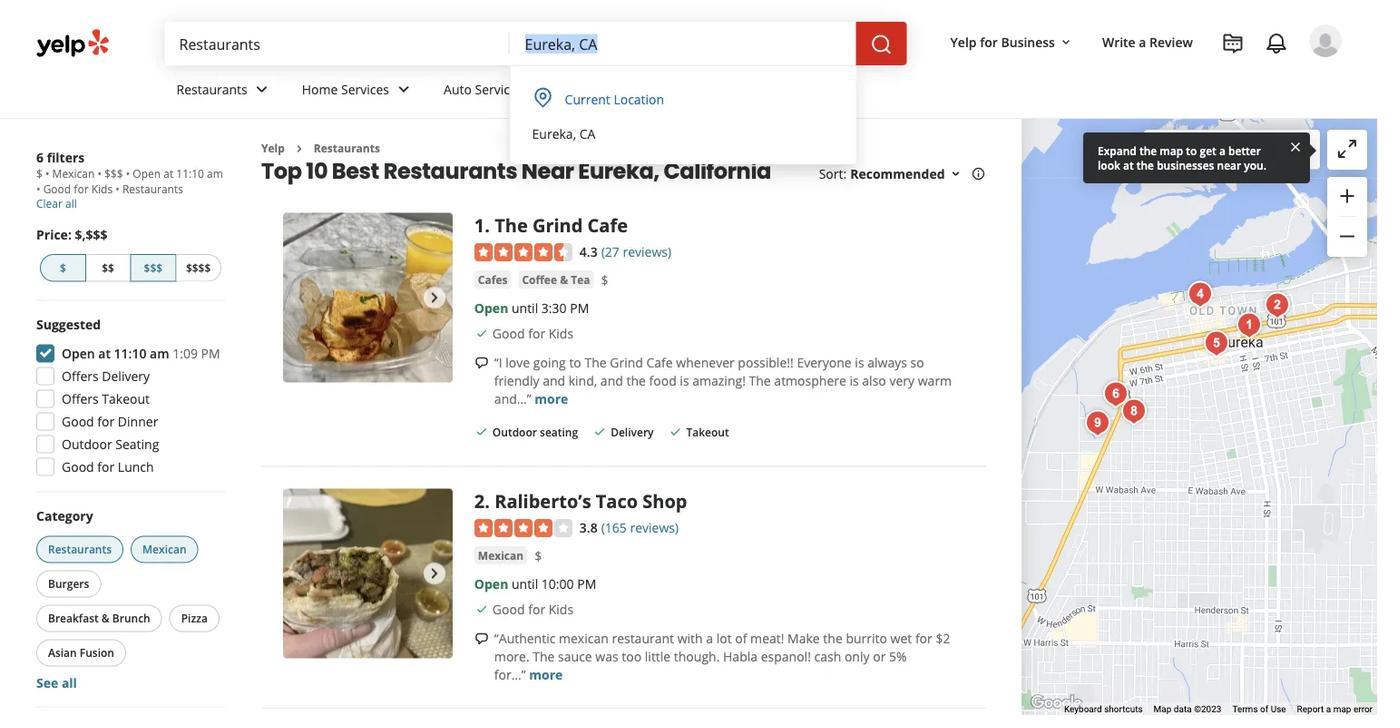 Task type: describe. For each thing, give the bounding box(es) containing it.
coffee & tea
[[522, 272, 590, 287]]

yelp for yelp for business
[[951, 33, 977, 50]]

restaurants inside button
[[48, 542, 112, 557]]

pizza button
[[169, 605, 219, 632]]

with
[[678, 629, 703, 647]]

seating
[[116, 436, 159, 453]]

get
[[1200, 143, 1217, 158]]

16 checkmark v2 image for good for kids
[[474, 326, 489, 341]]

terms
[[1233, 704, 1258, 715]]

outdoor for outdoor seating
[[62, 436, 112, 453]]

1 vertical spatial am
[[150, 345, 169, 362]]

the up kind,
[[585, 354, 607, 371]]

$ button
[[40, 254, 86, 282]]

raliberto's
[[495, 489, 591, 514]]

coffee & tea link
[[519, 271, 594, 289]]

atmosphere
[[774, 372, 847, 389]]

los bagels image
[[1182, 276, 1219, 313]]

• up $,$$$
[[97, 166, 102, 181]]

good for kids for the
[[493, 325, 574, 342]]

suggested
[[36, 316, 101, 333]]

0 horizontal spatial at
[[98, 345, 111, 362]]

current
[[565, 90, 611, 108]]

shop
[[643, 489, 687, 514]]

recommended button
[[851, 165, 963, 182]]

slideshow element for 2
[[283, 489, 453, 658]]

16 checkmark v2 image for takeout
[[668, 425, 683, 439]]

map for moves
[[1240, 141, 1267, 159]]

good inside 6 filters $ • mexican • $$$ • open at 11:10 am • good for kids • restaurants clear all
[[43, 181, 71, 196]]

yelp for business button
[[943, 25, 1081, 58]]

cash
[[814, 648, 841, 665]]

16 checkmark v2 image for good for kids
[[474, 602, 489, 617]]

$ right tea
[[601, 271, 609, 289]]

everyone
[[797, 354, 852, 371]]

a right report
[[1327, 704, 1331, 715]]

(27
[[601, 243, 620, 260]]

0 vertical spatial cafe
[[588, 213, 628, 238]]

fusion
[[80, 645, 114, 660]]

1 vertical spatial delivery
[[611, 425, 654, 440]]

current location
[[565, 90, 664, 108]]

zoom in image
[[1337, 185, 1359, 207]]

map for error
[[1334, 704, 1352, 715]]

open for open at 11:10 am 1:09 pm
[[62, 345, 95, 362]]

clear all link
[[36, 196, 77, 211]]

group containing suggested
[[31, 315, 225, 481]]

the right expand
[[1140, 143, 1157, 158]]

1 horizontal spatial restaurants link
[[314, 141, 380, 156]]

for down 'open until 10:00 pm' on the bottom left
[[528, 600, 545, 618]]

cafe inside "i love going to the grind cafe whenever possible!! everyone is always so friendly and kind, and the food is amazing! the atmosphere is also very warm and…"
[[647, 354, 673, 371]]

"i love going to the grind cafe whenever possible!! everyone is always so friendly and kind, and the food is amazing! the atmosphere is also very warm and…"
[[494, 354, 952, 407]]

see all
[[36, 674, 77, 692]]

24 chevron down v2 image for restaurants
[[251, 78, 273, 100]]

3:30
[[542, 299, 567, 316]]

moves
[[1270, 141, 1310, 159]]

• right clear all link
[[115, 181, 120, 196]]

Find text field
[[179, 34, 496, 54]]

• up price: $,$$$ "group"
[[126, 166, 130, 181]]

amazing!
[[693, 372, 746, 389]]

more for raliberto's
[[529, 666, 563, 683]]

a right the write
[[1139, 33, 1147, 50]]

more
[[578, 80, 609, 98]]

0 vertical spatial restaurants link
[[162, 65, 287, 118]]

espanol!
[[761, 648, 811, 665]]

near
[[1217, 157, 1242, 172]]

current location link
[[521, 81, 845, 117]]

keyboard shortcuts button
[[1064, 703, 1143, 715]]

taco
[[596, 489, 638, 514]]

kind,
[[569, 372, 597, 389]]

write a review link
[[1095, 25, 1201, 58]]

coffee
[[522, 272, 557, 287]]

1:09
[[173, 345, 198, 362]]

slideshow element for 1
[[283, 213, 453, 382]]

24 chevron down v2 image for auto services
[[527, 78, 549, 100]]

error
[[1354, 704, 1373, 715]]

ca
[[580, 125, 596, 142]]

outdoor seating
[[493, 425, 578, 440]]

$$
[[102, 260, 114, 275]]

$ up 'open until 10:00 pm' on the bottom left
[[535, 547, 542, 565]]

only
[[845, 648, 870, 665]]

look
[[1098, 157, 1121, 172]]

expand the map to get a better look at the businesses near you. tooltip
[[1084, 132, 1310, 183]]

brunch
[[112, 611, 150, 626]]

5%
[[889, 648, 907, 665]]

for inside ""authentic mexican restaurant with a lot of meat!   make the burrito wet for $2 more.  the sauce was too little though.     habla espanol!   cash only or 5% for…""
[[916, 629, 933, 647]]

• down 6
[[36, 181, 40, 196]]

a inside expand the map to get a better look at the businesses near you.
[[1220, 143, 1226, 158]]

good down outdoor seating
[[62, 458, 94, 476]]

$$$ inside "button"
[[144, 260, 163, 275]]

good for lunch
[[62, 458, 154, 476]]

clear
[[36, 196, 63, 211]]

asian
[[48, 645, 77, 660]]

raliberto's taco shop image
[[283, 489, 453, 658]]

16 checkmark v2 image for delivery
[[593, 425, 607, 439]]

1 horizontal spatial the grind cafe image
[[1231, 307, 1268, 343]]

offers for offers delivery
[[62, 368, 99, 385]]

raliberto's taco shop image
[[1259, 287, 1296, 324]]

whenever
[[676, 354, 735, 371]]

tacos el gallo image
[[1080, 405, 1116, 441]]

top
[[261, 156, 302, 186]]

outdoor seating
[[62, 436, 159, 453]]

search image
[[871, 34, 893, 55]]

auto services link
[[429, 65, 563, 118]]

sort:
[[819, 165, 847, 182]]

raliberto's taco shop link
[[495, 489, 687, 514]]

1 and from the left
[[543, 372, 565, 389]]

16 checkmark v2 image for outdoor seating
[[474, 425, 489, 439]]

2 . raliberto's taco shop
[[474, 489, 687, 514]]

more for the
[[535, 390, 568, 407]]

terms of use
[[1233, 704, 1286, 715]]

location
[[614, 90, 664, 108]]

1 vertical spatial of
[[1260, 704, 1269, 715]]

& for coffee
[[560, 272, 568, 287]]

see
[[36, 674, 58, 692]]

food
[[649, 372, 677, 389]]

dinner
[[118, 413, 158, 430]]

projects image
[[1222, 33, 1244, 54]]

recommended
[[851, 165, 945, 182]]

you.
[[1244, 157, 1267, 172]]

mexican link
[[474, 546, 527, 565]]

shortcuts
[[1105, 704, 1143, 715]]

for…"
[[494, 666, 526, 683]]

make
[[788, 629, 820, 647]]

data
[[1174, 704, 1192, 715]]

(165 reviews) link
[[601, 517, 679, 536]]

keyboard
[[1064, 704, 1102, 715]]

is up also
[[855, 354, 864, 371]]

pm for 1 . the grind cafe
[[570, 299, 589, 316]]

mexican inside 6 filters $ • mexican • $$$ • open at 11:10 am • good for kids • restaurants clear all
[[52, 166, 95, 181]]

1 vertical spatial all
[[62, 674, 77, 692]]

16 chevron down v2 image for recommended
[[949, 167, 963, 181]]

next image for 2 . raliberto's taco shop
[[424, 563, 445, 584]]

map for to
[[1160, 143, 1184, 158]]

24 chevron down v2 image for more
[[613, 78, 635, 100]]

none field the find
[[179, 34, 496, 54]]

lot
[[717, 629, 732, 647]]

always
[[868, 354, 907, 371]]

map region
[[969, 0, 1378, 715]]

for down outdoor seating
[[97, 458, 115, 476]]

near
[[522, 156, 574, 186]]

and…"
[[494, 390, 532, 407]]

restaurants inside business categories element
[[177, 80, 247, 98]]

terms of use link
[[1233, 704, 1286, 715]]

0 vertical spatial takeout
[[102, 390, 150, 407]]

at inside expand the map to get a better look at the businesses near you.
[[1123, 157, 1134, 172]]

zoom out image
[[1337, 225, 1359, 247]]

kids inside 6 filters $ • mexican • $$$ • open at 11:10 am • good for kids • restaurants clear all
[[91, 181, 113, 196]]

reviews) for cafe
[[623, 243, 672, 260]]

$ inside button
[[60, 260, 66, 275]]

paul's live from new york pizza image
[[1199, 325, 1235, 362]]

16 speech v2 image for 1
[[474, 356, 489, 370]]

open for open until 10:00 pm
[[474, 575, 509, 592]]

for inside button
[[980, 33, 998, 50]]

burgers button
[[36, 570, 101, 598]]

home services
[[302, 80, 389, 98]]

0 vertical spatial eureka,
[[532, 125, 576, 142]]

more link for raliberto's
[[529, 666, 563, 683]]

the up 4.3 star rating image
[[495, 213, 528, 238]]

eureka, ca link
[[521, 117, 842, 150]]

is right food
[[680, 372, 689, 389]]

previous image for 1
[[290, 287, 312, 308]]

the inside ""authentic mexican restaurant with a lot of meat!   make the burrito wet for $2 more.  the sauce was too little though.     habla espanol!   cash only or 5% for…""
[[533, 648, 555, 665]]

kids for 1
[[549, 325, 574, 342]]

home services link
[[287, 65, 429, 118]]

for inside 6 filters $ • mexican • $$$ • open at 11:10 am • good for kids • restaurants clear all
[[74, 181, 89, 196]]

too
[[622, 648, 642, 665]]

going
[[533, 354, 566, 371]]

burrito
[[846, 629, 887, 647]]

(27 reviews) link
[[601, 241, 672, 260]]

expand map image
[[1337, 138, 1359, 160]]

open inside 6 filters $ • mexican • $$$ • open at 11:10 am • good for kids • restaurants clear all
[[133, 166, 161, 181]]

friendly
[[494, 372, 539, 389]]



Task type: locate. For each thing, give the bounding box(es) containing it.
10:00
[[542, 575, 574, 592]]

0 horizontal spatial mexican button
[[131, 536, 198, 563]]

6 filters $ • mexican • $$$ • open at 11:10 am • good for kids • restaurants clear all
[[36, 148, 223, 211]]

24 chevron down v2 image right the more
[[613, 78, 635, 100]]

3.8 star rating image
[[474, 519, 573, 537]]

16 chevron right v2 image
[[292, 141, 307, 156]]

open up price: $,$$$ "group"
[[133, 166, 161, 181]]

cafe up food
[[647, 354, 673, 371]]

0 vertical spatial all
[[65, 196, 77, 211]]

2 24 chevron down v2 image from the left
[[613, 78, 635, 100]]

. for 1
[[485, 213, 490, 238]]

auto
[[444, 80, 472, 98]]

16 chevron down v2 image right business
[[1059, 35, 1073, 50]]

the inside "i love going to the grind cafe whenever possible!! everyone is always so friendly and kind, and the food is amazing! the atmosphere is also very warm and…"
[[627, 372, 646, 389]]

1 horizontal spatial 24 chevron down v2 image
[[527, 78, 549, 100]]

mexican for the rightmost mexican 'button'
[[478, 548, 524, 563]]

eureka, down ca
[[578, 156, 660, 186]]

map data ©2023
[[1154, 704, 1222, 715]]

0 vertical spatial yelp
[[951, 33, 977, 50]]

0 vertical spatial good for kids
[[493, 325, 574, 342]]

0 vertical spatial grind
[[533, 213, 583, 238]]

eureka,
[[532, 125, 576, 142], [578, 156, 660, 186]]

0 horizontal spatial outdoor
[[62, 436, 112, 453]]

0 horizontal spatial and
[[543, 372, 565, 389]]

a right 'get'
[[1220, 143, 1226, 158]]

for down "offers takeout"
[[97, 413, 115, 430]]

"authentic
[[494, 629, 556, 647]]

©2023
[[1194, 704, 1222, 715]]

& left tea
[[560, 272, 568, 287]]

map left error
[[1334, 704, 1352, 715]]

2 until from the top
[[512, 575, 538, 592]]

eureka, ca
[[532, 125, 596, 142]]

11:10
[[176, 166, 204, 181], [114, 345, 146, 362]]

until
[[512, 299, 538, 316], [512, 575, 538, 592]]

0 vertical spatial pm
[[570, 299, 589, 316]]

offers for offers takeout
[[62, 390, 99, 407]]

1 vertical spatial 16 chevron down v2 image
[[949, 167, 963, 181]]

open down cafes button
[[474, 299, 509, 316]]

all right clear
[[65, 196, 77, 211]]

offers takeout
[[62, 390, 150, 407]]

0 vertical spatial of
[[735, 629, 747, 647]]

category
[[36, 507, 93, 525]]

group containing category
[[33, 507, 225, 692]]

reviews) for shop
[[630, 519, 679, 536]]

restaurants link up yelp link
[[162, 65, 287, 118]]

2 vertical spatial pm
[[577, 575, 596, 592]]

& left brunch
[[101, 611, 110, 626]]

0 horizontal spatial eureka,
[[532, 125, 576, 142]]

16 checkmark v2 image down food
[[668, 425, 683, 439]]

reviews)
[[623, 243, 672, 260], [630, 519, 679, 536]]

$$$ right $$ button
[[144, 260, 163, 275]]

1 horizontal spatial delivery
[[611, 425, 654, 440]]

more link for the
[[535, 390, 568, 407]]

2 24 chevron down v2 image from the left
[[527, 78, 549, 100]]

habla
[[723, 648, 758, 665]]

0 vertical spatial previous image
[[290, 287, 312, 308]]

user actions element
[[936, 23, 1368, 134]]

$$ button
[[86, 254, 130, 282]]

for down open until 3:30 pm
[[528, 325, 545, 342]]

burgers
[[48, 576, 89, 591]]

until for the
[[512, 299, 538, 316]]

1 vertical spatial pm
[[201, 345, 220, 362]]

2 . from the top
[[485, 489, 490, 514]]

1 horizontal spatial map
[[1240, 141, 1267, 159]]

1 horizontal spatial to
[[1186, 143, 1197, 158]]

1 slideshow element from the top
[[283, 213, 453, 382]]

the grind cafe link
[[495, 213, 628, 238]]

reviews) right (27 at the top left of page
[[623, 243, 672, 260]]

1 vertical spatial more
[[529, 666, 563, 683]]

to left 'get'
[[1186, 143, 1197, 158]]

16 speech v2 image left "authentic
[[474, 632, 489, 646]]

16 checkmark v2 image down cafes button
[[474, 326, 489, 341]]

expand
[[1098, 143, 1137, 158]]

1 horizontal spatial 11:10
[[176, 166, 204, 181]]

services right home
[[341, 80, 389, 98]]

1 horizontal spatial grind
[[610, 354, 643, 371]]

bulldoggies image
[[1116, 393, 1152, 430]]

more link up seating
[[535, 390, 568, 407]]

the down possible!!
[[749, 372, 771, 389]]

price: $,$$$ group
[[36, 225, 225, 285]]

all right see
[[62, 674, 77, 692]]

0 vertical spatial am
[[207, 166, 223, 181]]

0 horizontal spatial the grind cafe image
[[283, 213, 453, 382]]

pm right 10:00
[[577, 575, 596, 592]]

all
[[65, 196, 77, 211], [62, 674, 77, 692]]

next image
[[424, 287, 445, 308], [424, 563, 445, 584]]

reviews) inside "(27 reviews)" link
[[623, 243, 672, 260]]

1 vertical spatial slideshow element
[[283, 489, 453, 658]]

1 vertical spatial previous image
[[290, 563, 312, 584]]

None field
[[179, 34, 496, 54], [525, 34, 842, 54], [525, 34, 842, 54]]

sauce
[[558, 648, 592, 665]]

open down suggested
[[62, 345, 95, 362]]

or
[[873, 648, 886, 665]]

0 horizontal spatial delivery
[[102, 368, 150, 385]]

2 horizontal spatial mexican
[[478, 548, 524, 563]]

$$$ inside 6 filters $ • mexican • $$$ • open at 11:10 am • good for kids • restaurants clear all
[[104, 166, 123, 181]]

1 vertical spatial $$$
[[144, 260, 163, 275]]

0 horizontal spatial 24 chevron down v2 image
[[393, 78, 415, 100]]

open for open until 3:30 pm
[[474, 299, 509, 316]]

16 chevron down v2 image for yelp for business
[[1059, 35, 1073, 50]]

24 chevron down v2 image
[[251, 78, 273, 100], [613, 78, 635, 100]]

kids up $,$$$
[[91, 181, 113, 196]]

1 16 checkmark v2 image from the top
[[474, 425, 489, 439]]

1 vertical spatial .
[[485, 489, 490, 514]]

16 checkmark v2 image
[[474, 425, 489, 439], [474, 602, 489, 617]]

grind inside "i love going to the grind cafe whenever possible!! everyone is always so friendly and kind, and the food is amazing! the atmosphere is also very warm and…"
[[610, 354, 643, 371]]

1 horizontal spatial takeout
[[687, 425, 729, 440]]

(27 reviews)
[[601, 243, 672, 260]]

0 horizontal spatial services
[[341, 80, 389, 98]]

and down "going"
[[543, 372, 565, 389]]

Near text field
[[525, 34, 842, 54]]

a left lot
[[706, 629, 713, 647]]

cafe up (27 at the top left of page
[[588, 213, 628, 238]]

until left 3:30
[[512, 299, 538, 316]]

1 . from the top
[[485, 213, 490, 238]]

16 info v2 image
[[972, 167, 986, 181]]

& for breakfast
[[101, 611, 110, 626]]

1 horizontal spatial services
[[475, 80, 523, 98]]

0 vertical spatial 16 chevron down v2 image
[[1059, 35, 1073, 50]]

24 chevron down v2 image inside the auto services link
[[527, 78, 549, 100]]

1 16 speech v2 image from the top
[[474, 356, 489, 370]]

better
[[1229, 143, 1261, 158]]

to inside expand the map to get a better look at the businesses near you.
[[1186, 143, 1197, 158]]

to for the
[[569, 354, 581, 371]]

the
[[1140, 143, 1157, 158], [1137, 157, 1154, 172], [627, 372, 646, 389], [823, 629, 843, 647]]

restaurants inside 6 filters $ • mexican • $$$ • open at 11:10 am • good for kids • restaurants clear all
[[122, 181, 183, 196]]

good up love
[[493, 325, 525, 342]]

1 horizontal spatial &
[[560, 272, 568, 287]]

review
[[1150, 33, 1193, 50]]

4.3 link
[[580, 241, 598, 260]]

kids
[[91, 181, 113, 196], [549, 325, 574, 342], [549, 600, 574, 618]]

1 horizontal spatial yelp
[[951, 33, 977, 50]]

is left also
[[850, 372, 859, 389]]

love
[[506, 354, 530, 371]]

1 vertical spatial 11:10
[[114, 345, 146, 362]]

1 vertical spatial more link
[[529, 666, 563, 683]]

1 vertical spatial takeout
[[687, 425, 729, 440]]

for left $2
[[916, 629, 933, 647]]

yelp for business
[[951, 33, 1055, 50]]

reviews) inside (165 reviews) link
[[630, 519, 679, 536]]

0 vertical spatial &
[[560, 272, 568, 287]]

$$$ up $,$$$
[[104, 166, 123, 181]]

1 services from the left
[[341, 80, 389, 98]]

yelp inside button
[[951, 33, 977, 50]]

1 horizontal spatial 24 chevron down v2 image
[[613, 78, 635, 100]]

until left 10:00
[[512, 575, 538, 592]]

2 previous image from the top
[[290, 563, 312, 584]]

0 vertical spatial more link
[[535, 390, 568, 407]]

to up kind,
[[569, 354, 581, 371]]

outdoor for outdoor seating
[[493, 425, 537, 440]]

0 vertical spatial reviews)
[[623, 243, 672, 260]]

kids down 3:30
[[549, 325, 574, 342]]

16 checkmark v2 image
[[474, 326, 489, 341], [593, 425, 607, 439], [668, 425, 683, 439]]

pm right 3:30
[[570, 299, 589, 316]]

asian fusion
[[48, 645, 114, 660]]

the left food
[[627, 372, 646, 389]]

good down "offers takeout"
[[62, 413, 94, 430]]

0 horizontal spatial cafe
[[588, 213, 628, 238]]

services for home services
[[341, 80, 389, 98]]

map inside expand the map to get a better look at the businesses near you.
[[1160, 143, 1184, 158]]

takeout up dinner
[[102, 390, 150, 407]]

24 chevron down v2 image
[[393, 78, 415, 100], [527, 78, 549, 100]]

for left business
[[980, 33, 998, 50]]

0 horizontal spatial to
[[569, 354, 581, 371]]

at inside 6 filters $ • mexican • $$$ • open at 11:10 am • good for kids • restaurants clear all
[[164, 166, 173, 181]]

mexican down filters
[[52, 166, 95, 181]]

outdoor
[[493, 425, 537, 440], [62, 436, 112, 453]]

0 horizontal spatial &
[[101, 611, 110, 626]]

all inside 6 filters $ • mexican • $$$ • open at 11:10 am • good for kids • restaurants clear all
[[65, 196, 77, 211]]

0 vertical spatial offers
[[62, 368, 99, 385]]

seating
[[540, 425, 578, 440]]

1 until from the top
[[512, 299, 538, 316]]

1 vertical spatial reviews)
[[630, 519, 679, 536]]

ruby a. image
[[1310, 25, 1342, 57]]

of inside ""authentic mexican restaurant with a lot of meat!   make the burrito wet for $2 more.  the sauce was too little though.     habla espanol!   cash only or 5% for…""
[[735, 629, 747, 647]]

breakfast & brunch button
[[36, 605, 162, 632]]

2 slideshow element from the top
[[283, 489, 453, 658]]

2 next image from the top
[[424, 563, 445, 584]]

at right look
[[1123, 157, 1134, 172]]

$ inside 6 filters $ • mexican • $$$ • open at 11:10 am • good for kids • restaurants clear all
[[36, 166, 43, 181]]

24 chevron down v2 image left home
[[251, 78, 273, 100]]

map left 'get'
[[1160, 143, 1184, 158]]

good down filters
[[43, 181, 71, 196]]

1 horizontal spatial am
[[207, 166, 223, 181]]

more up seating
[[535, 390, 568, 407]]

to inside "i love going to the grind cafe whenever possible!! everyone is always so friendly and kind, and the food is amazing! the atmosphere is also very warm and…"
[[569, 354, 581, 371]]

report
[[1297, 704, 1324, 715]]

map right 'as' at the right of page
[[1240, 141, 1267, 159]]

to for get
[[1186, 143, 1197, 158]]

. up 3.8 star rating image
[[485, 489, 490, 514]]

1 horizontal spatial at
[[164, 166, 173, 181]]

• down filters
[[45, 166, 49, 181]]

am left 1:09
[[150, 345, 169, 362]]

24 chevron down v2 image inside restaurants link
[[251, 78, 273, 100]]

business
[[1001, 33, 1055, 50]]

business categories element
[[162, 65, 1342, 118]]

as
[[1224, 141, 1237, 159]]

1 horizontal spatial mexican button
[[474, 546, 527, 565]]

0 horizontal spatial mexican
[[52, 166, 95, 181]]

good up "authentic
[[493, 600, 525, 618]]

0 vertical spatial slideshow element
[[283, 213, 453, 382]]

kids down 10:00
[[549, 600, 574, 618]]

mexican up pizza
[[143, 542, 186, 557]]

$2
[[936, 629, 951, 647]]

1 vertical spatial 16 checkmark v2 image
[[474, 602, 489, 617]]

restaurants
[[177, 80, 247, 98], [314, 141, 380, 156], [384, 156, 517, 186], [122, 181, 183, 196], [48, 542, 112, 557]]

tea
[[571, 272, 590, 287]]

4.3 star rating image
[[474, 243, 573, 261]]

1 vertical spatial next image
[[424, 563, 445, 584]]

at up price: $,$$$ "group"
[[164, 166, 173, 181]]

24 chevron down v2 image inside more link
[[613, 78, 635, 100]]

search as map moves
[[1181, 141, 1310, 159]]

yelp link
[[261, 141, 285, 156]]

1 horizontal spatial mexican
[[143, 542, 186, 557]]

16 chevron down v2 image inside the yelp for business button
[[1059, 35, 1073, 50]]

offers up "offers takeout"
[[62, 368, 99, 385]]

cafes link
[[474, 271, 511, 289]]

the inside ""authentic mexican restaurant with a lot of meat!   make the burrito wet for $2 more.  the sauce was too little though.     habla espanol!   cash only or 5% for…""
[[823, 629, 843, 647]]

pm for 2 . raliberto's taco shop
[[577, 575, 596, 592]]

group
[[1328, 177, 1368, 257], [31, 315, 225, 481], [33, 507, 225, 692]]

10
[[306, 156, 328, 186]]

0 horizontal spatial $$$
[[104, 166, 123, 181]]

2 and from the left
[[601, 372, 623, 389]]

0 horizontal spatial 11:10
[[114, 345, 146, 362]]

cafe
[[588, 213, 628, 238], [647, 354, 673, 371]]

the right look
[[1137, 157, 1154, 172]]

good for kids down 'open until 10:00 pm' on the bottom left
[[493, 600, 574, 618]]

  text field
[[525, 34, 842, 54]]

notifications image
[[1266, 33, 1288, 54]]

24 chevron down v2 image for home services
[[393, 78, 415, 100]]

24 marker v2 image
[[532, 87, 554, 108]]

next image left mexican link
[[424, 563, 445, 584]]

0 vertical spatial more
[[535, 390, 568, 407]]

$ down the price: $,$$$
[[60, 260, 66, 275]]

2 vertical spatial kids
[[549, 600, 574, 618]]

mexican for mexican 'button' to the left
[[143, 542, 186, 557]]

more.
[[494, 648, 530, 665]]

panda cafe image
[[1098, 376, 1134, 412]]

None search field
[[165, 22, 911, 65]]

though.
[[674, 648, 720, 665]]

0 horizontal spatial 16 chevron down v2 image
[[949, 167, 963, 181]]

offers
[[62, 368, 99, 385], [62, 390, 99, 407]]

and right kind,
[[601, 372, 623, 389]]

restaurant
[[612, 629, 674, 647]]

price: $,$$$
[[36, 226, 108, 243]]

1 vertical spatial eureka,
[[578, 156, 660, 186]]

mexican down 3.8 star rating image
[[478, 548, 524, 563]]

see all button
[[36, 674, 77, 692]]

1 vertical spatial 16 speech v2 image
[[474, 632, 489, 646]]

0 horizontal spatial map
[[1160, 143, 1184, 158]]

more link down 'sauce'
[[529, 666, 563, 683]]

0 horizontal spatial 16 checkmark v2 image
[[474, 326, 489, 341]]

. for 2
[[485, 489, 490, 514]]

map
[[1154, 704, 1172, 715]]

services for auto services
[[475, 80, 523, 98]]

1 24 chevron down v2 image from the left
[[393, 78, 415, 100]]

1 vertical spatial group
[[31, 315, 225, 481]]

0 vertical spatial next image
[[424, 287, 445, 308]]

0 horizontal spatial am
[[150, 345, 169, 362]]

0 horizontal spatial takeout
[[102, 390, 150, 407]]

yelp left business
[[951, 33, 977, 50]]

restaurants link
[[162, 65, 287, 118], [314, 141, 380, 156]]

0 vertical spatial group
[[1328, 177, 1368, 257]]

at up 'offers delivery'
[[98, 345, 111, 362]]

report a map error
[[1297, 704, 1373, 715]]

1 vertical spatial yelp
[[261, 141, 285, 156]]

1 next image from the top
[[424, 287, 445, 308]]

$$$
[[104, 166, 123, 181], [144, 260, 163, 275]]

previous image for 2
[[290, 563, 312, 584]]

delivery
[[102, 368, 150, 385], [611, 425, 654, 440]]

1 vertical spatial cafe
[[647, 354, 673, 371]]

0 vertical spatial to
[[1186, 143, 1197, 158]]

2 horizontal spatial 16 checkmark v2 image
[[668, 425, 683, 439]]

16 checkmark v2 image left the outdoor seating
[[474, 425, 489, 439]]

grind
[[533, 213, 583, 238], [610, 354, 643, 371]]

am
[[207, 166, 223, 181], [150, 345, 169, 362]]

16 speech v2 image for 2
[[474, 632, 489, 646]]

. up 4.3 star rating image
[[485, 213, 490, 238]]

the up cash
[[823, 629, 843, 647]]

the grind cafe image
[[283, 213, 453, 382], [1231, 307, 1268, 343]]

services right auto
[[475, 80, 523, 98]]

16 speech v2 image
[[474, 356, 489, 370], [474, 632, 489, 646]]

is
[[855, 354, 864, 371], [680, 372, 689, 389], [850, 372, 859, 389]]

am inside 6 filters $ • mexican • $$$ • open at 11:10 am • good for kids • restaurants clear all
[[207, 166, 223, 181]]

good for kids down open until 3:30 pm
[[493, 325, 574, 342]]

close image
[[1289, 138, 1303, 154]]

2 good for kids from the top
[[493, 600, 574, 618]]

16 speech v2 image left "i at left
[[474, 356, 489, 370]]

24 chevron down v2 image left auto
[[393, 78, 415, 100]]

mexican button down 3.8 star rating image
[[474, 546, 527, 565]]

1 good for kids from the top
[[493, 325, 574, 342]]

0 vertical spatial .
[[485, 213, 490, 238]]

services
[[341, 80, 389, 98], [475, 80, 523, 98]]

of right lot
[[735, 629, 747, 647]]

1 vertical spatial kids
[[549, 325, 574, 342]]

google image
[[1027, 692, 1087, 715]]

breakfast
[[48, 611, 99, 626]]

16 chevron down v2 image inside recommended dropdown button
[[949, 167, 963, 181]]

2 services from the left
[[475, 80, 523, 98]]

slideshow element
[[283, 213, 453, 382], [283, 489, 453, 658]]

1 horizontal spatial of
[[1260, 704, 1269, 715]]

yelp
[[951, 33, 977, 50], [261, 141, 285, 156]]

16 checkmark v2 image down mexican link
[[474, 602, 489, 617]]

pm right 1:09
[[201, 345, 220, 362]]

2 16 checkmark v2 image from the top
[[474, 602, 489, 617]]

0 vertical spatial 11:10
[[176, 166, 204, 181]]

previous image
[[290, 287, 312, 308], [290, 563, 312, 584]]

1 horizontal spatial 16 chevron down v2 image
[[1059, 35, 1073, 50]]

0 vertical spatial 16 speech v2 image
[[474, 356, 489, 370]]

restaurants link right 16 chevron right v2 image
[[314, 141, 380, 156]]

restaurants button
[[36, 536, 123, 563]]

lunch
[[118, 458, 154, 476]]

2 horizontal spatial at
[[1123, 157, 1134, 172]]

$ down 6
[[36, 166, 43, 181]]

pizza
[[181, 611, 208, 626]]

open until 3:30 pm
[[474, 299, 589, 316]]

mexican
[[559, 629, 609, 647]]

outdoor up good for lunch on the bottom of the page
[[62, 436, 112, 453]]

kids for 2
[[549, 600, 574, 618]]

outdoor down "and…""
[[493, 425, 537, 440]]

1 vertical spatial good for kids
[[493, 600, 574, 618]]

1 24 chevron down v2 image from the left
[[251, 78, 273, 100]]

mexican inside group
[[143, 542, 186, 557]]

2 offers from the top
[[62, 390, 99, 407]]

2 16 speech v2 image from the top
[[474, 632, 489, 646]]

16 checkmark v2 image right seating
[[593, 425, 607, 439]]

1 offers from the top
[[62, 368, 99, 385]]

2 horizontal spatial map
[[1334, 704, 1352, 715]]

3.8
[[580, 519, 598, 536]]

1 previous image from the top
[[290, 287, 312, 308]]

for
[[980, 33, 998, 50], [74, 181, 89, 196], [528, 325, 545, 342], [97, 413, 115, 430], [97, 458, 115, 476], [528, 600, 545, 618], [916, 629, 933, 647]]

until for raliberto's
[[512, 575, 538, 592]]

3.8 link
[[580, 517, 598, 536]]

11:10 inside 6 filters $ • mexican • $$$ • open at 11:10 am • good for kids • restaurants clear all
[[176, 166, 204, 181]]

16 chevron down v2 image
[[1059, 35, 1073, 50], [949, 167, 963, 181]]

good
[[43, 181, 71, 196], [493, 325, 525, 342], [62, 413, 94, 430], [62, 458, 94, 476], [493, 600, 525, 618]]

yelp left 16 chevron right v2 image
[[261, 141, 285, 156]]

1 vertical spatial to
[[569, 354, 581, 371]]

reviews) down the shop
[[630, 519, 679, 536]]

24 chevron down v2 image inside home services link
[[393, 78, 415, 100]]

yelp for yelp link
[[261, 141, 285, 156]]

0 vertical spatial kids
[[91, 181, 113, 196]]

meat!
[[751, 629, 784, 647]]

next image for 1 . the grind cafe
[[424, 287, 445, 308]]

0 horizontal spatial grind
[[533, 213, 583, 238]]

a inside ""authentic mexican restaurant with a lot of meat!   make the burrito wet for $2 more.  the sauce was too little though.     habla espanol!   cash only or 5% for…""
[[706, 629, 713, 647]]

good for kids for raliberto's
[[493, 600, 574, 618]]

1 horizontal spatial and
[[601, 372, 623, 389]]

so
[[911, 354, 924, 371]]

1 vertical spatial &
[[101, 611, 110, 626]]

1 horizontal spatial eureka,
[[578, 156, 660, 186]]

grind right "going"
[[610, 354, 643, 371]]

0 horizontal spatial restaurants link
[[162, 65, 287, 118]]

0 horizontal spatial of
[[735, 629, 747, 647]]

0 vertical spatial until
[[512, 299, 538, 316]]

eureka, left ca
[[532, 125, 576, 142]]



Task type: vqa. For each thing, say whether or not it's contained in the screenshot.
'5%'
yes



